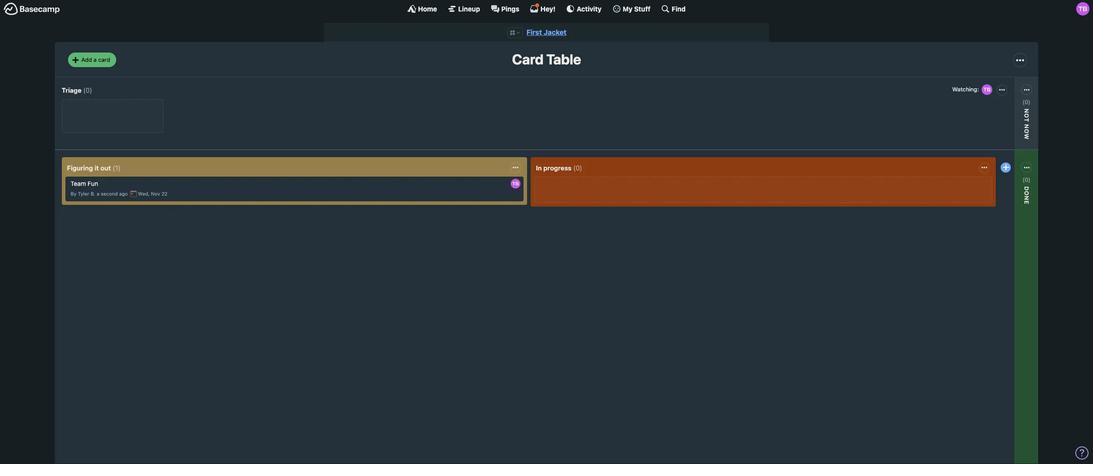 Task type: locate. For each thing, give the bounding box(es) containing it.
add a card link
[[68, 53, 116, 67]]

first jacket
[[527, 28, 567, 36]]

watching: left d o n e
[[970, 194, 999, 201]]

1 vertical spatial n
[[1023, 196, 1030, 201]]

1 n from the top
[[1023, 124, 1030, 129]]

home
[[418, 5, 437, 13]]

it
[[95, 164, 99, 172]]

n
[[1023, 109, 1030, 113]]

activity
[[577, 5, 602, 13]]

switch accounts image
[[4, 2, 60, 16]]

None submit
[[968, 126, 1030, 138], [968, 204, 1030, 215], [968, 126, 1030, 138], [968, 204, 1030, 215]]

1 vertical spatial tyler black image
[[511, 179, 520, 189]]

(0) up n
[[1023, 98, 1030, 105]]

w
[[1023, 134, 1030, 140]]

1 horizontal spatial tyler black image
[[1076, 2, 1090, 15]]

by
[[71, 191, 76, 197]]

3 o from the top
[[1023, 191, 1030, 196]]

0 vertical spatial a
[[94, 56, 97, 63]]

o down the t
[[1023, 129, 1030, 134]]

card
[[512, 51, 543, 68]]

2 vertical spatial o
[[1023, 191, 1030, 196]]

2 n from the top
[[1023, 196, 1030, 201]]

0 vertical spatial tyler black image
[[1076, 2, 1090, 15]]

0 vertical spatial n
[[1023, 124, 1030, 129]]

n o t n o w
[[1023, 109, 1030, 140]]

1 vertical spatial o
[[1023, 129, 1030, 134]]

(0)
[[83, 86, 92, 94], [1023, 98, 1030, 105], [573, 164, 582, 172], [1023, 176, 1030, 183]]

stuff
[[634, 5, 651, 13]]

n
[[1023, 124, 1030, 129], [1023, 196, 1030, 201]]

main element
[[0, 0, 1093, 17]]

o for d o n e
[[1023, 191, 1030, 196]]

pings button
[[491, 4, 519, 13]]

o up w
[[1023, 113, 1030, 118]]

watching: left tyler black image
[[952, 86, 979, 93]]

a right add
[[94, 56, 97, 63]]

tyler black image
[[1076, 2, 1090, 15], [511, 179, 520, 189]]

a
[[94, 56, 97, 63], [97, 191, 99, 197]]

0 horizontal spatial tyler black image
[[511, 179, 520, 189]]

n down d
[[1023, 196, 1030, 201]]

1 o from the top
[[1023, 113, 1030, 118]]

fun
[[88, 180, 98, 187]]

0 vertical spatial o
[[1023, 113, 1030, 118]]

a right b.
[[97, 191, 99, 197]]

first
[[527, 28, 542, 36]]

o up e
[[1023, 191, 1030, 196]]

(0) right triage
[[83, 86, 92, 94]]

card
[[98, 56, 110, 63]]

o
[[1023, 113, 1030, 118], [1023, 129, 1030, 134], [1023, 191, 1030, 196]]

watching:
[[952, 86, 979, 93], [970, 194, 999, 201]]

(0) right progress
[[573, 164, 582, 172]]

pings
[[501, 5, 519, 13]]

first jacket link
[[527, 28, 567, 36]]

1 vertical spatial a
[[97, 191, 99, 197]]

jacket
[[544, 28, 567, 36]]

in progress link
[[536, 164, 571, 172]]

out
[[100, 164, 111, 172]]

add
[[81, 56, 92, 63]]

triage (0)
[[62, 86, 92, 94]]

n down the t
[[1023, 124, 1030, 129]]

find
[[672, 5, 686, 13]]

e
[[1023, 201, 1030, 205]]



Task type: vqa. For each thing, say whether or not it's contained in the screenshot.
Jer Mill icon
no



Task type: describe. For each thing, give the bounding box(es) containing it.
nov
[[151, 191, 160, 197]]

home link
[[407, 4, 437, 13]]

a inside "link"
[[94, 56, 97, 63]]

wed,
[[138, 191, 150, 197]]

triage link
[[62, 86, 81, 94]]

figuring
[[67, 164, 93, 172]]

my
[[623, 5, 633, 13]]

22
[[162, 191, 167, 197]]

2 o from the top
[[1023, 129, 1030, 134]]

in
[[536, 164, 542, 172]]

a second ago element
[[97, 191, 128, 197]]

d
[[1023, 186, 1030, 191]]

tyler black image inside "main" element
[[1076, 2, 1090, 15]]

in progress (0)
[[536, 164, 582, 172]]

find button
[[661, 4, 686, 13]]

d o n e
[[1023, 186, 1030, 205]]

second
[[101, 191, 118, 197]]

team fun
[[71, 180, 98, 187]]

figuring it out link
[[67, 164, 111, 172]]

tyler
[[78, 191, 89, 197]]

o for n o t n o w
[[1023, 113, 1030, 118]]

tyler black image
[[981, 83, 993, 96]]

1 vertical spatial watching:
[[970, 194, 999, 201]]

my stuff
[[623, 5, 651, 13]]

triage
[[62, 86, 81, 94]]

activity link
[[566, 4, 602, 13]]

team
[[71, 180, 86, 187]]

ago
[[119, 191, 128, 197]]

0 vertical spatial watching:
[[952, 86, 979, 93]]

add a card
[[81, 56, 110, 63]]

hey!
[[541, 5, 556, 13]]

hey! button
[[530, 3, 556, 13]]

figuring it out (1)
[[67, 164, 120, 172]]

table
[[546, 51, 581, 68]]

t
[[1023, 118, 1030, 122]]

(1)
[[113, 164, 120, 172]]

progress
[[543, 164, 571, 172]]

card table
[[512, 51, 581, 68]]

by tyler b. a second ago
[[71, 191, 128, 197]]

(0) up d
[[1023, 176, 1030, 183]]

b.
[[91, 191, 95, 197]]

lineup
[[458, 5, 480, 13]]

lineup link
[[448, 4, 480, 13]]

wed, nov 22
[[138, 191, 167, 197]]

my stuff button
[[612, 4, 651, 13]]



